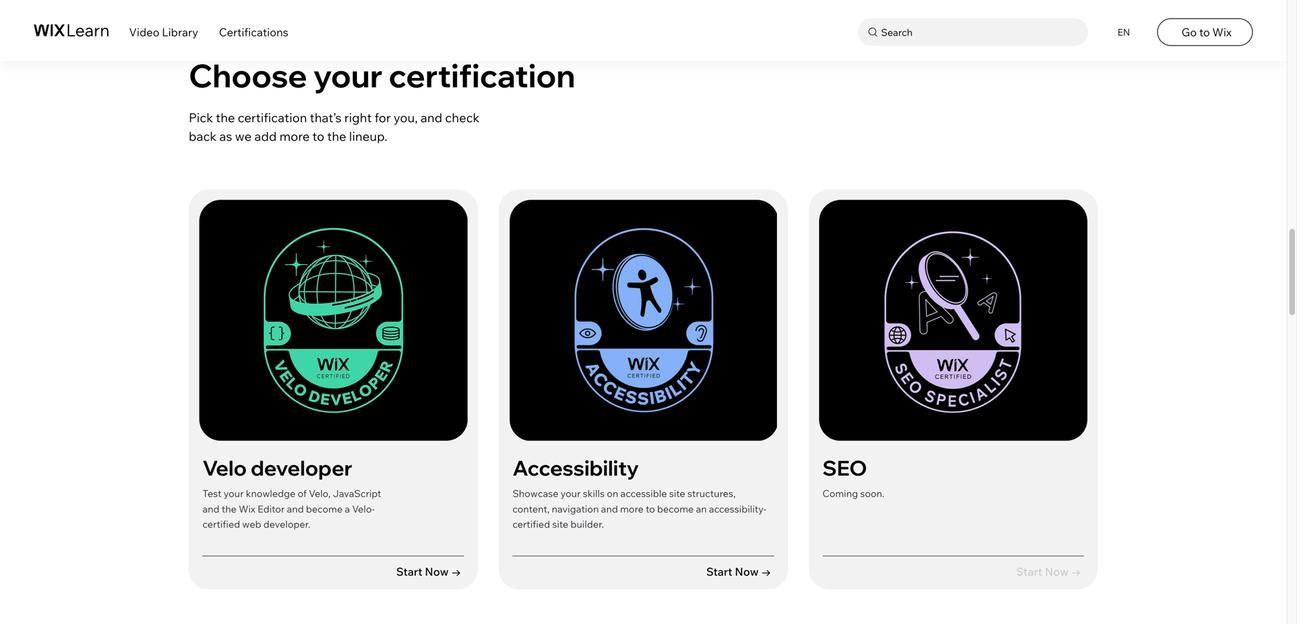 Task type: locate. For each thing, give the bounding box(es) containing it.
1 horizontal spatial start
[[707, 565, 733, 579]]

we
[[235, 128, 252, 144]]

to
[[1200, 25, 1210, 39], [313, 128, 325, 144], [646, 503, 655, 515]]

1 horizontal spatial →
[[761, 565, 772, 579]]

certification for your
[[389, 56, 576, 95]]

wix right 'go'
[[1213, 25, 1232, 39]]

more right add
[[280, 128, 310, 144]]

→
[[451, 565, 462, 579], [761, 565, 772, 579]]

your
[[314, 56, 383, 95], [561, 488, 581, 500], [224, 488, 244, 500]]

structures,
[[688, 488, 736, 500]]

velo developer test your knowledge of velo, javascript and the wix editor and become a velo- certified web developer.
[[203, 455, 381, 531]]

and right you,
[[421, 110, 443, 125]]

1 horizontal spatial start now → link
[[707, 564, 774, 580]]

your right test
[[224, 488, 244, 500]]

1 horizontal spatial site
[[669, 488, 686, 500]]

certification up add
[[238, 110, 307, 125]]

of
[[298, 488, 307, 500]]

1 now from the left
[[425, 565, 449, 579]]

start now → link
[[396, 564, 464, 580], [707, 564, 774, 580]]

Search text field
[[878, 23, 1085, 41]]

certification inside pick the certification that's right for you, and check back as we add more to the lineup.
[[238, 110, 307, 125]]

1 horizontal spatial now
[[735, 565, 759, 579]]

1 certified from the left
[[513, 519, 550, 531]]

0 horizontal spatial more
[[280, 128, 310, 144]]

the up as
[[216, 110, 235, 125]]

0 horizontal spatial now
[[425, 565, 449, 579]]

seo coming soon.
[[823, 455, 885, 500]]

0 horizontal spatial certification
[[238, 110, 307, 125]]

0 vertical spatial site
[[669, 488, 686, 500]]

2 vertical spatial to
[[646, 503, 655, 515]]

a
[[345, 503, 350, 515]]

certification
[[389, 56, 576, 95], [238, 110, 307, 125]]

2 vertical spatial the
[[222, 503, 237, 515]]

certifications link
[[219, 25, 288, 39]]

certified inside accessibility showcase your skills on accessible site structures, content, navigation and more to become an accessibility- certified site builder.
[[513, 519, 550, 531]]

javascript
[[333, 488, 381, 500]]

more inside pick the certification that's right for you, and check back as we add more to the lineup.
[[280, 128, 310, 144]]

0 horizontal spatial start now → link
[[396, 564, 464, 580]]

2 horizontal spatial your
[[561, 488, 581, 500]]

become inside accessibility showcase your skills on accessible site structures, content, navigation and more to become an accessibility- certified site builder.
[[657, 503, 694, 515]]

video library link
[[129, 25, 198, 39]]

to down that's
[[313, 128, 325, 144]]

add
[[255, 128, 277, 144]]

become
[[657, 503, 694, 515], [306, 503, 343, 515]]

that's
[[310, 110, 342, 125]]

0 vertical spatial more
[[280, 128, 310, 144]]

go to wix
[[1182, 25, 1232, 39]]

become down velo,
[[306, 503, 343, 515]]

your up navigation
[[561, 488, 581, 500]]

2 → from the left
[[761, 565, 772, 579]]

your up right
[[314, 56, 383, 95]]

the
[[216, 110, 235, 125], [327, 128, 346, 144], [222, 503, 237, 515]]

go to wix link
[[1158, 18, 1254, 46]]

0 horizontal spatial start
[[396, 565, 423, 579]]

1 vertical spatial site
[[552, 519, 569, 531]]

1 horizontal spatial your
[[314, 56, 383, 95]]

site
[[669, 488, 686, 500], [552, 519, 569, 531]]

1 start from the left
[[396, 565, 423, 579]]

certified
[[513, 519, 550, 531], [203, 519, 240, 531]]

1 vertical spatial wix
[[239, 503, 255, 515]]

2 start from the left
[[707, 565, 733, 579]]

0 horizontal spatial start now →
[[396, 565, 462, 579]]

1 horizontal spatial certification
[[389, 56, 576, 95]]

test
[[203, 488, 222, 500]]

0 horizontal spatial wix
[[239, 503, 255, 515]]

more down accessible on the bottom of the page
[[620, 503, 644, 515]]

certified for developer
[[203, 519, 240, 531]]

certification up check
[[389, 56, 576, 95]]

2 become from the left
[[306, 503, 343, 515]]

more
[[280, 128, 310, 144], [620, 503, 644, 515]]

pick the certification that's right for you, and check back as we add more to the lineup.
[[189, 110, 480, 144]]

menu bar
[[0, 0, 1287, 61]]

0 horizontal spatial become
[[306, 503, 343, 515]]

become inside the velo developer test your knowledge of velo, javascript and the wix editor and become a velo- certified web developer.
[[306, 503, 343, 515]]

become for accessibility
[[657, 503, 694, 515]]

1 start now → link from the left
[[396, 564, 464, 580]]

wix inside the velo developer test your knowledge of velo, javascript and the wix editor and become a velo- certified web developer.
[[239, 503, 255, 515]]

now for showcase
[[735, 565, 759, 579]]

to down accessible on the bottom of the page
[[646, 503, 655, 515]]

1 vertical spatial certification
[[238, 110, 307, 125]]

2 start now → link from the left
[[707, 564, 774, 580]]

developer
[[251, 455, 353, 481]]

to inside accessibility showcase your skills on accessible site structures, content, navigation and more to become an accessibility- certified site builder.
[[646, 503, 655, 515]]

0 horizontal spatial →
[[451, 565, 462, 579]]

the down velo
[[222, 503, 237, 515]]

2 horizontal spatial to
[[1200, 25, 1210, 39]]

1 start now → from the left
[[396, 565, 462, 579]]

certified down content,
[[513, 519, 550, 531]]

1 horizontal spatial more
[[620, 503, 644, 515]]

2 start now → from the left
[[707, 565, 772, 579]]

accessibility link
[[513, 455, 639, 481]]

velo-
[[352, 503, 375, 515]]

1 horizontal spatial to
[[646, 503, 655, 515]]

your inside the velo developer test your knowledge of velo, javascript and the wix editor and become a velo- certified web developer.
[[224, 488, 244, 500]]

you,
[[394, 110, 418, 125]]

start now →
[[396, 565, 462, 579], [707, 565, 772, 579]]

site down navigation
[[552, 519, 569, 531]]

the down that's
[[327, 128, 346, 144]]

back
[[189, 128, 217, 144]]

velo,
[[309, 488, 331, 500]]

2 certified from the left
[[203, 519, 240, 531]]

certified inside the velo developer test your knowledge of velo, javascript and the wix editor and become a velo- certified web developer.
[[203, 519, 240, 531]]

menu bar containing video library
[[0, 0, 1287, 61]]

1 horizontal spatial wix
[[1213, 25, 1232, 39]]

check
[[445, 110, 480, 125]]

0 horizontal spatial certified
[[203, 519, 240, 531]]

1 horizontal spatial start now →
[[707, 565, 772, 579]]

wix
[[1213, 25, 1232, 39], [239, 503, 255, 515]]

an
[[696, 503, 707, 515]]

wix up web
[[239, 503, 255, 515]]

0 horizontal spatial site
[[552, 519, 569, 531]]

1 → from the left
[[451, 565, 462, 579]]

to inside pick the certification that's right for you, and check back as we add more to the lineup.
[[313, 128, 325, 144]]

to right 'go'
[[1200, 25, 1210, 39]]

1 vertical spatial to
[[313, 128, 325, 144]]

1 horizontal spatial certified
[[513, 519, 550, 531]]

builder.
[[571, 519, 604, 531]]

certified left web
[[203, 519, 240, 531]]

en
[[1118, 26, 1131, 38]]

0 vertical spatial certification
[[389, 56, 576, 95]]

start for developer
[[396, 565, 423, 579]]

and
[[421, 110, 443, 125], [601, 503, 618, 515], [203, 503, 220, 515], [287, 503, 304, 515]]

editor
[[258, 503, 285, 515]]

0 vertical spatial wix
[[1213, 25, 1232, 39]]

0 vertical spatial to
[[1200, 25, 1210, 39]]

become left "an"
[[657, 503, 694, 515]]

1 horizontal spatial become
[[657, 503, 694, 515]]

site right accessible on the bottom of the page
[[669, 488, 686, 500]]

and down on
[[601, 503, 618, 515]]

more inside accessibility showcase your skills on accessible site structures, content, navigation and more to become an accessibility- certified site builder.
[[620, 503, 644, 515]]

accessible
[[621, 488, 667, 500]]

1 become from the left
[[657, 503, 694, 515]]

0 horizontal spatial your
[[224, 488, 244, 500]]

1 vertical spatial more
[[620, 503, 644, 515]]

accessibility showcase your skills on accessible site structures, content, navigation and more to become an accessibility- certified site builder.
[[513, 455, 767, 531]]

start now → link for showcase
[[707, 564, 774, 580]]

0 horizontal spatial to
[[313, 128, 325, 144]]

certification for the
[[238, 110, 307, 125]]

choose
[[189, 56, 307, 95]]

go
[[1182, 25, 1197, 39]]

2 now from the left
[[735, 565, 759, 579]]

start
[[396, 565, 423, 579], [707, 565, 733, 579]]

now
[[425, 565, 449, 579], [735, 565, 759, 579]]



Task type: describe. For each thing, give the bounding box(es) containing it.
become for velo
[[306, 503, 343, 515]]

soon.
[[861, 488, 885, 500]]

skills
[[583, 488, 605, 500]]

1 vertical spatial the
[[327, 128, 346, 144]]

as
[[219, 128, 232, 144]]

en button
[[1109, 18, 1137, 46]]

right
[[344, 110, 372, 125]]

and down test
[[203, 503, 220, 515]]

accessibility-
[[709, 503, 767, 515]]

pick
[[189, 110, 213, 125]]

navigation
[[552, 503, 599, 515]]

content,
[[513, 503, 550, 515]]

on
[[607, 488, 619, 500]]

your inside accessibility showcase your skills on accessible site structures, content, navigation and more to become an accessibility- certified site builder.
[[561, 488, 581, 500]]

start now → link for developer
[[396, 564, 464, 580]]

showcase
[[513, 488, 559, 500]]

for
[[375, 110, 391, 125]]

start now → for showcase
[[707, 565, 772, 579]]

coming
[[823, 488, 858, 500]]

video
[[129, 25, 159, 39]]

start now → for developer
[[396, 565, 462, 579]]

the inside the velo developer test your knowledge of velo, javascript and the wix editor and become a velo- certified web developer.
[[222, 503, 237, 515]]

and inside pick the certification that's right for you, and check back as we add more to the lineup.
[[421, 110, 443, 125]]

now for developer
[[425, 565, 449, 579]]

start for showcase
[[707, 565, 733, 579]]

developer.
[[264, 519, 311, 531]]

lineup.
[[349, 128, 388, 144]]

→ for showcase
[[761, 565, 772, 579]]

seo
[[823, 455, 868, 481]]

0 vertical spatial the
[[216, 110, 235, 125]]

wix inside menu bar
[[1213, 25, 1232, 39]]

→ for developer
[[451, 565, 462, 579]]

velo
[[203, 455, 247, 481]]

and down the of on the bottom left
[[287, 503, 304, 515]]

library
[[162, 25, 198, 39]]

choose your certification
[[189, 56, 576, 95]]

certified for showcase
[[513, 519, 550, 531]]

and inside accessibility showcase your skills on accessible site structures, content, navigation and more to become an accessibility- certified site builder.
[[601, 503, 618, 515]]

knowledge
[[246, 488, 296, 500]]

to inside menu bar
[[1200, 25, 1210, 39]]

video library
[[129, 25, 198, 39]]

certifications
[[219, 25, 288, 39]]

accessibility
[[513, 455, 639, 481]]

web
[[242, 519, 261, 531]]



Task type: vqa. For each thing, say whether or not it's contained in the screenshot.
the left "All"
no



